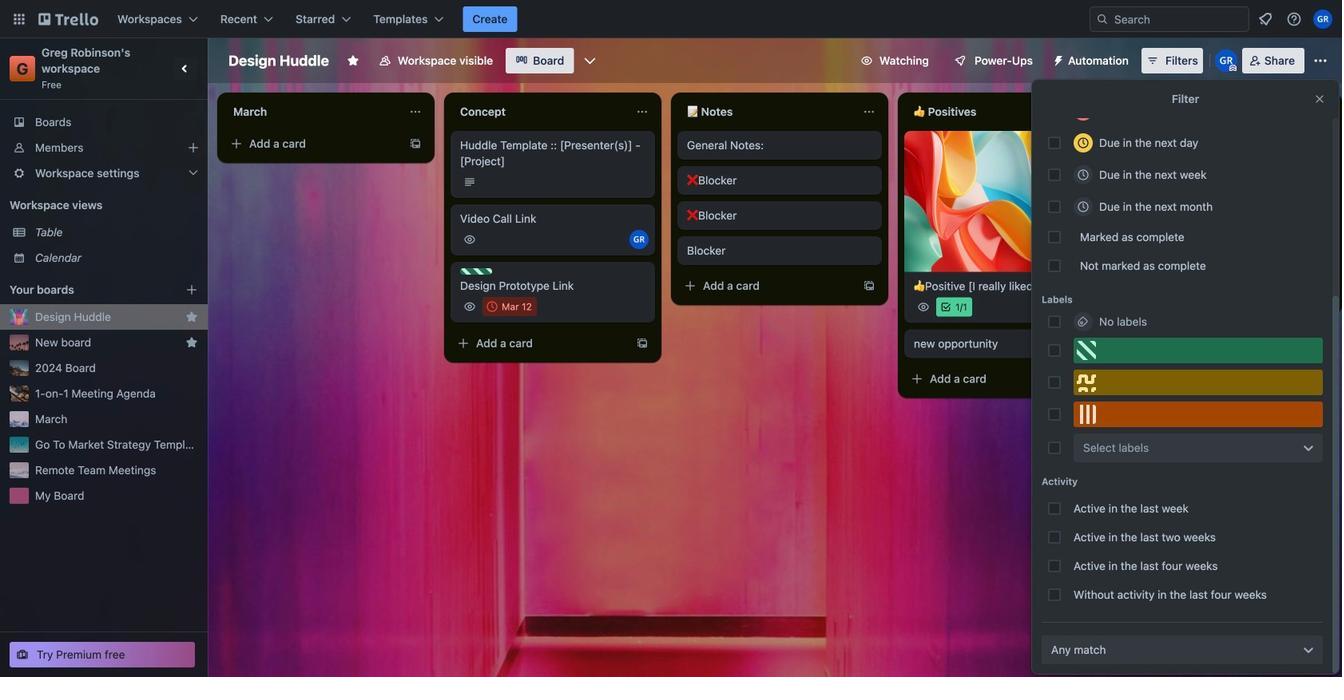 Task type: locate. For each thing, give the bounding box(es) containing it.
1 vertical spatial starred icon image
[[185, 336, 198, 349]]

greg robinson (gregrobinson96) image inside primary element
[[1313, 10, 1332, 29]]

create from template… image
[[409, 137, 422, 150], [636, 337, 649, 350]]

starred icon image
[[185, 311, 198, 324], [185, 336, 198, 349]]

color: green, title: none image
[[460, 268, 492, 275]]

None text field
[[451, 99, 629, 125]]

0 vertical spatial starred icon image
[[185, 311, 198, 324]]

close popover image
[[1313, 93, 1326, 105]]

create from template… image
[[863, 280, 876, 292], [1090, 373, 1102, 386]]

greg robinson (gregrobinson96) image
[[1313, 10, 1332, 29], [629, 230, 649, 249]]

add board image
[[185, 284, 198, 296]]

0 horizontal spatial create from template… image
[[863, 280, 876, 292]]

0 vertical spatial greg robinson (gregrobinson96) image
[[1313, 10, 1332, 29]]

show menu image
[[1313, 53, 1329, 69]]

1 horizontal spatial create from template… image
[[636, 337, 649, 350]]

primary element
[[0, 0, 1342, 38]]

0 horizontal spatial greg robinson (gregrobinson96) image
[[629, 230, 649, 249]]

1 starred icon image from the top
[[185, 311, 198, 324]]

None checkbox
[[483, 297, 537, 316]]

0 vertical spatial create from template… image
[[409, 137, 422, 150]]

1 vertical spatial create from template… image
[[636, 337, 649, 350]]

1 horizontal spatial create from template… image
[[1090, 373, 1102, 386]]

this member is an admin of this board. image
[[1229, 65, 1236, 72]]

None text field
[[224, 99, 403, 125], [904, 99, 1083, 125], [224, 99, 403, 125], [904, 99, 1083, 125]]

2 starred icon image from the top
[[185, 336, 198, 349]]

open information menu image
[[1286, 11, 1302, 27]]

search image
[[1096, 13, 1109, 26]]

1 vertical spatial create from template… image
[[1090, 373, 1102, 386]]

None checkbox
[[1141, 214, 1191, 233]]

1 vertical spatial greg robinson (gregrobinson96) image
[[629, 230, 649, 249]]

1 horizontal spatial greg robinson (gregrobinson96) image
[[1313, 10, 1332, 29]]



Task type: describe. For each thing, give the bounding box(es) containing it.
color: orange, title: none element
[[1074, 402, 1323, 427]]

Board name text field
[[220, 48, 337, 73]]

0 horizontal spatial create from template… image
[[409, 137, 422, 150]]

0 vertical spatial create from template… image
[[863, 280, 876, 292]]

your boards with 8 items element
[[10, 280, 161, 300]]

sm image
[[1046, 48, 1068, 70]]

workspace navigation collapse icon image
[[174, 58, 197, 80]]

star or unstar board image
[[347, 54, 359, 67]]

color: green, title: none element
[[1074, 338, 1323, 363]]

greg robinson (gregrobinson96) image
[[1215, 50, 1237, 72]]

back to home image
[[38, 6, 98, 32]]

0 notifications image
[[1256, 10, 1275, 29]]

color: yellow, title: none element
[[1074, 370, 1323, 395]]

Search field
[[1109, 8, 1249, 30]]

customize views image
[[582, 53, 598, 69]]



Task type: vqa. For each thing, say whether or not it's contained in the screenshot.
Greg Robinson (gregrobinson96) icon
yes



